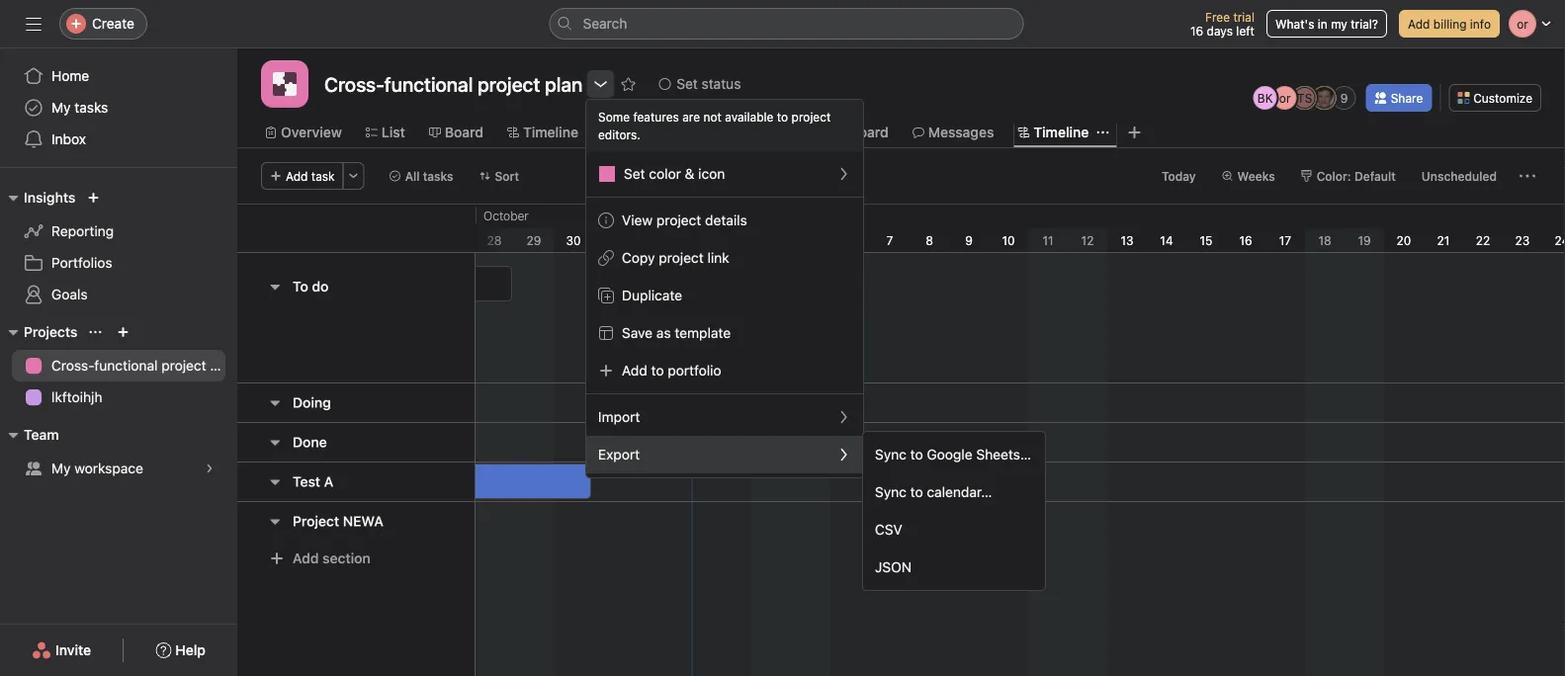 Task type: locate. For each thing, give the bounding box(es) containing it.
0 horizontal spatial more actions image
[[348, 170, 360, 182]]

more actions image up 23
[[1520, 168, 1536, 184]]

to left calendar…
[[911, 484, 923, 500]]

search
[[583, 15, 627, 32]]

16 left days
[[1191, 24, 1204, 38]]

lkftoihjh link
[[12, 382, 225, 413]]

add inside menu
[[622, 362, 648, 379]]

view project details
[[622, 212, 747, 228]]

teams element
[[0, 417, 237, 489]]

1 vertical spatial tasks
[[423, 169, 453, 183]]

add to portfolio
[[622, 362, 722, 379]]

cross- up list link
[[324, 72, 384, 95]]

ts
[[1298, 91, 1313, 105]]

1 my from the top
[[51, 99, 71, 116]]

project inside some features are not available to project editors.
[[792, 110, 831, 124]]

1 vertical spatial cross-
[[51, 358, 94, 374]]

today button
[[1153, 162, 1205, 190]]

sort button
[[470, 162, 528, 190]]

set inside popup button
[[677, 76, 698, 92]]

my
[[51, 99, 71, 116], [51, 460, 71, 477]]

9
[[1341, 91, 1348, 105], [965, 233, 973, 247]]

collapse task list for the section doing image
[[267, 395, 283, 411]]

1 horizontal spatial tasks
[[423, 169, 453, 183]]

cross- inside projects element
[[51, 358, 94, 374]]

menu containing set color & icon
[[586, 100, 863, 478]]

plan
[[210, 358, 237, 374]]

to
[[777, 110, 788, 124], [651, 362, 664, 379], [911, 447, 923, 463], [911, 484, 923, 500]]

collapse task list for the section done image
[[267, 435, 283, 450]]

cross-functional project plan link
[[12, 350, 237, 382]]

0 vertical spatial functional
[[384, 72, 473, 95]]

menu
[[586, 100, 863, 478]]

weeks button
[[1213, 162, 1284, 190]]

cross- for cross-functional project plan
[[324, 72, 384, 95]]

1 horizontal spatial timeline link
[[1018, 122, 1089, 143]]

tasks inside dropdown button
[[423, 169, 453, 183]]

1 horizontal spatial set
[[677, 76, 698, 92]]

create
[[92, 15, 134, 32]]

reporting link
[[12, 216, 225, 247]]

board
[[445, 124, 484, 140]]

test a
[[293, 474, 334, 490]]

my inside global element
[[51, 99, 71, 116]]

list link
[[366, 122, 405, 143]]

my down team
[[51, 460, 71, 477]]

customize
[[1474, 91, 1533, 105]]

to do button
[[293, 269, 329, 305]]

2 timeline link from the left
[[1018, 122, 1089, 143]]

add for add task
[[286, 169, 308, 183]]

test
[[293, 474, 320, 490]]

free
[[1206, 10, 1230, 24]]

my for my tasks
[[51, 99, 71, 116]]

my inside teams element
[[51, 460, 71, 477]]

workflow link
[[701, 122, 778, 143]]

set up the 'are'
[[677, 76, 698, 92]]

insights element
[[0, 180, 237, 314]]

2 my from the top
[[51, 460, 71, 477]]

1 sync from the top
[[875, 447, 907, 463]]

0 vertical spatial sync
[[875, 447, 907, 463]]

17
[[1280, 233, 1292, 247]]

more actions image right task
[[348, 170, 360, 182]]

1 horizontal spatial functional
[[384, 72, 473, 95]]

functional up 'lkftoihjh' link
[[94, 358, 158, 374]]

0 vertical spatial my
[[51, 99, 71, 116]]

insights
[[24, 189, 76, 206]]

1 horizontal spatial timeline
[[1034, 124, 1089, 140]]

1 vertical spatial set
[[624, 166, 645, 182]]

color: default button
[[1292, 162, 1405, 190]]

1 vertical spatial functional
[[94, 358, 158, 374]]

16 right '15'
[[1240, 233, 1253, 247]]

add for add billing info
[[1408, 17, 1431, 31]]

cross- up lkftoihjh
[[51, 358, 94, 374]]

tasks inside global element
[[74, 99, 108, 116]]

team
[[24, 427, 59, 443]]

18
[[1319, 233, 1332, 247]]

cross-
[[324, 72, 384, 95], [51, 358, 94, 374]]

2 sync from the top
[[875, 484, 907, 500]]

9 right ja
[[1341, 91, 1348, 105]]

0 horizontal spatial 16
[[1191, 24, 1204, 38]]

1 horizontal spatial 16
[[1240, 233, 1253, 247]]

0 vertical spatial cross-
[[324, 72, 384, 95]]

0 horizontal spatial functional
[[94, 358, 158, 374]]

1 vertical spatial sync
[[875, 484, 907, 500]]

goals link
[[12, 279, 225, 311]]

set
[[677, 76, 698, 92], [624, 166, 645, 182]]

unscheduled button
[[1413, 162, 1506, 190]]

0 vertical spatial 9
[[1341, 91, 1348, 105]]

show options, current sort, top image
[[89, 326, 101, 338]]

project newa button
[[293, 504, 384, 539]]

0 vertical spatial set
[[677, 76, 698, 92]]

functional up board link
[[384, 72, 473, 95]]

doing button
[[293, 385, 331, 421]]

timeline link
[[507, 122, 579, 143], [1018, 122, 1089, 143]]

8
[[926, 233, 933, 247]]

my up inbox
[[51, 99, 71, 116]]

see details, my workspace image
[[204, 463, 216, 475]]

0 horizontal spatial tasks
[[74, 99, 108, 116]]

0 horizontal spatial timeline
[[523, 124, 579, 140]]

new image
[[87, 192, 99, 204]]

sync to google sheets…
[[875, 447, 1032, 463]]

add left task
[[286, 169, 308, 183]]

2
[[689, 233, 696, 247]]

2 timeline from the left
[[1034, 124, 1089, 140]]

9 left '10' on the top
[[965, 233, 973, 247]]

default
[[1355, 169, 1396, 183]]

timeline down project plan
[[523, 124, 579, 140]]

set for set status
[[677, 76, 698, 92]]

16 inside free trial 16 days left
[[1191, 24, 1204, 38]]

overview
[[281, 124, 342, 140]]

functional inside projects element
[[94, 358, 158, 374]]

sync for sync to google sheets…
[[875, 447, 907, 463]]

16
[[1191, 24, 1204, 38], [1240, 233, 1253, 247]]

sync up sync to calendar…
[[875, 447, 907, 463]]

info
[[1470, 17, 1491, 31]]

collapse task list for the section to do image
[[267, 279, 283, 295]]

what's in my trial? button
[[1267, 10, 1388, 38]]

more actions image
[[1520, 168, 1536, 184], [348, 170, 360, 182]]

timeline
[[523, 124, 579, 140], [1034, 124, 1089, 140]]

what's
[[1276, 17, 1315, 31]]

my workspace
[[51, 460, 143, 477]]

add tab image
[[1127, 125, 1143, 140]]

project up dashboard
[[792, 110, 831, 124]]

0 horizontal spatial timeline link
[[507, 122, 579, 143]]

0 vertical spatial 16
[[1191, 24, 1204, 38]]

add task
[[286, 169, 335, 183]]

my for my workspace
[[51, 460, 71, 477]]

list
[[382, 124, 405, 140]]

save as template
[[622, 325, 731, 341]]

weeks
[[1238, 169, 1275, 183]]

features
[[633, 110, 679, 124]]

timeline link left tab actions image
[[1018, 122, 1089, 143]]

add down project
[[293, 550, 319, 567]]

link
[[708, 250, 730, 266]]

invite button
[[19, 633, 104, 669]]

customize button
[[1449, 84, 1542, 112]]

1 vertical spatial 9
[[965, 233, 973, 247]]

timeline link down project plan
[[507, 122, 579, 143]]

cross- for cross-functional project plan
[[51, 358, 94, 374]]

to do
[[293, 278, 329, 295]]

1 horizontal spatial cross-
[[324, 72, 384, 95]]

set color & icon
[[624, 166, 725, 182]]

to left google
[[911, 447, 923, 463]]

today
[[1162, 169, 1196, 183]]

add left billing
[[1408, 17, 1431, 31]]

tasks right the all
[[423, 169, 453, 183]]

0 vertical spatial tasks
[[74, 99, 108, 116]]

12
[[1082, 233, 1094, 247]]

project
[[792, 110, 831, 124], [657, 212, 702, 228], [659, 250, 704, 266], [161, 358, 206, 374]]

hide sidebar image
[[26, 16, 42, 32]]

set for set color & icon
[[624, 166, 645, 182]]

some
[[598, 110, 630, 124]]

set inside menu
[[624, 166, 645, 182]]

import
[[598, 409, 640, 425]]

0 horizontal spatial set
[[624, 166, 645, 182]]

timeline left tab actions image
[[1034, 124, 1089, 140]]

23
[[1516, 233, 1530, 247]]

14
[[1160, 233, 1174, 247]]

projects
[[24, 324, 78, 340]]

home
[[51, 68, 89, 84]]

duplicate
[[622, 287, 682, 304]]

sync up csv at right bottom
[[875, 484, 907, 500]]

1 vertical spatial 16
[[1240, 233, 1253, 247]]

tasks down home
[[74, 99, 108, 116]]

to right available
[[777, 110, 788, 124]]

set left color
[[624, 166, 645, 182]]

add for add section
[[293, 550, 319, 567]]

to left "portfolio"
[[651, 362, 664, 379]]

sync to calendar…
[[875, 484, 992, 500]]

1 timeline from the left
[[523, 124, 579, 140]]

add down save
[[622, 362, 648, 379]]

1 vertical spatial my
[[51, 460, 71, 477]]

functional for project plan
[[384, 72, 473, 95]]

cross-functional project plan
[[51, 358, 237, 374]]

editors.
[[598, 128, 641, 141]]

to for sync to calendar…
[[911, 484, 923, 500]]

0 horizontal spatial cross-
[[51, 358, 94, 374]]



Task type: describe. For each thing, give the bounding box(es) containing it.
show options image
[[593, 76, 609, 92]]

to for add to portfolio
[[651, 362, 664, 379]]

project down 2
[[659, 250, 704, 266]]

goals
[[51, 286, 88, 303]]

icon
[[698, 166, 725, 182]]

lkftoihjh
[[51, 389, 102, 405]]

add billing info
[[1408, 17, 1491, 31]]

all tasks button
[[380, 162, 462, 190]]

add for add to portfolio
[[622, 362, 648, 379]]

project left the plan
[[161, 358, 206, 374]]

dashboard
[[817, 124, 889, 140]]

7
[[887, 233, 893, 247]]

bk
[[1258, 91, 1273, 105]]

color: default
[[1317, 169, 1396, 183]]

projects element
[[0, 314, 237, 417]]

calendar
[[618, 124, 677, 140]]

share
[[1391, 91, 1423, 105]]

collapse task list for the section test a image
[[267, 474, 283, 490]]

project up 2
[[657, 212, 702, 228]]

in
[[1318, 17, 1328, 31]]

30
[[566, 233, 581, 247]]

project newa
[[293, 513, 384, 530]]

all
[[405, 169, 420, 183]]

search button
[[549, 8, 1024, 40]]

0 horizontal spatial 9
[[965, 233, 973, 247]]

copy
[[622, 250, 655, 266]]

projects button
[[0, 320, 78, 344]]

10
[[1002, 233, 1015, 247]]

1 timeline link from the left
[[507, 122, 579, 143]]

export menu item
[[586, 436, 863, 474]]

to for sync to google sheets…
[[911, 447, 923, 463]]

left
[[1237, 24, 1255, 38]]

project plan
[[478, 72, 583, 95]]

cross-functional project plan
[[324, 72, 583, 95]]

to inside some features are not available to project editors.
[[777, 110, 788, 124]]

15
[[1200, 233, 1213, 247]]

22
[[1476, 233, 1491, 247]]

sheets…
[[977, 447, 1032, 463]]

ja
[[1318, 91, 1331, 105]]

messages link
[[913, 122, 994, 143]]

are
[[683, 110, 700, 124]]

set status
[[677, 76, 741, 92]]

newa
[[343, 513, 384, 530]]

google
[[927, 447, 973, 463]]

puzzle image
[[273, 72, 297, 96]]

dashboard link
[[802, 122, 889, 143]]

to
[[293, 278, 308, 295]]

done button
[[293, 425, 327, 460]]

20
[[1397, 233, 1412, 247]]

1 horizontal spatial more actions image
[[1520, 168, 1536, 184]]

functional for project
[[94, 358, 158, 374]]

28
[[487, 233, 502, 247]]

project
[[293, 513, 339, 530]]

reporting
[[51, 223, 114, 239]]

status
[[702, 76, 741, 92]]

tab actions image
[[1097, 127, 1109, 138]]

global element
[[0, 48, 237, 167]]

collapse task list for the section project newa image
[[267, 514, 283, 530]]

section
[[323, 550, 371, 567]]

available
[[725, 110, 774, 124]]

my workspace link
[[12, 453, 225, 485]]

help button
[[143, 633, 218, 669]]

template
[[675, 325, 731, 341]]

portfolio
[[668, 362, 722, 379]]

sync for sync to calendar…
[[875, 484, 907, 500]]

new project or portfolio image
[[117, 326, 129, 338]]

add billing info button
[[1399, 10, 1500, 38]]

export
[[598, 447, 640, 463]]

share button
[[1366, 84, 1432, 112]]

november
[[641, 209, 698, 223]]

create button
[[59, 8, 147, 40]]

11
[[1043, 233, 1054, 247]]

inbox
[[51, 131, 86, 147]]

color:
[[1317, 169, 1352, 183]]

task
[[311, 169, 335, 183]]

overview link
[[265, 122, 342, 143]]

my
[[1331, 17, 1348, 31]]

color
[[649, 166, 681, 182]]

messages
[[928, 124, 994, 140]]

save
[[622, 325, 653, 341]]

trial
[[1234, 10, 1255, 24]]

tasks for my tasks
[[74, 99, 108, 116]]

1 horizontal spatial 9
[[1341, 91, 1348, 105]]

my tasks
[[51, 99, 108, 116]]

what's in my trial?
[[1276, 17, 1379, 31]]

doing
[[293, 395, 331, 411]]

sort
[[495, 169, 519, 183]]

search list box
[[549, 8, 1024, 40]]

tasks for all tasks
[[423, 169, 453, 183]]

or
[[1280, 91, 1291, 105]]

13
[[1121, 233, 1134, 247]]

calendar link
[[602, 122, 677, 143]]

some features are not available to project editors.
[[598, 110, 831, 141]]

add to starred image
[[620, 76, 636, 92]]

workspace
[[74, 460, 143, 477]]

24
[[1555, 233, 1566, 247]]

portfolios
[[51, 255, 112, 271]]



Task type: vqa. For each thing, say whether or not it's contained in the screenshot.
templates
no



